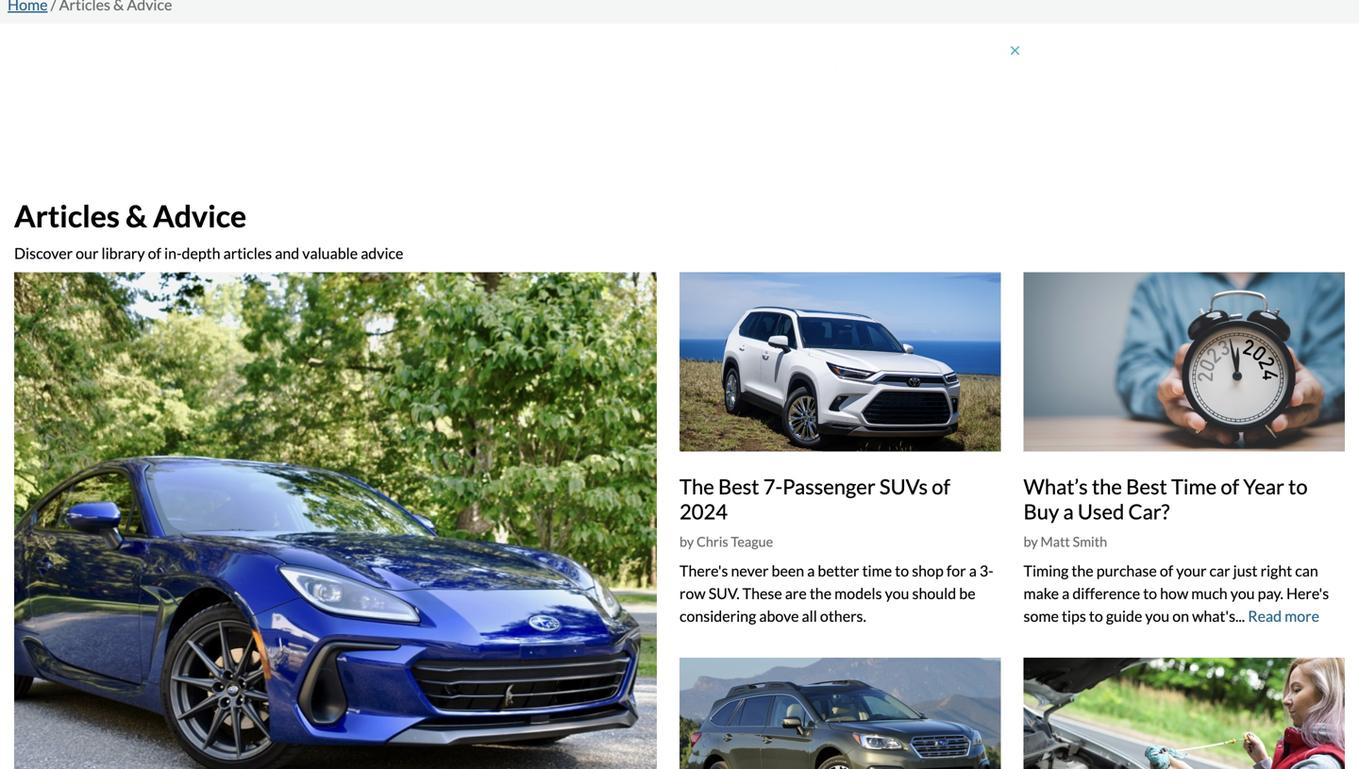 Task type: vqa. For each thing, say whether or not it's contained in the screenshot.
2 for 2024 BMW 2 Series
no



Task type: locate. For each thing, give the bounding box(es) containing it.
what's
[[1024, 475, 1088, 499]]

2024
[[680, 499, 728, 524]]

0 vertical spatial the
[[1092, 475, 1122, 499]]

a inside timing the purchase of your car just right can make a difference to how much you pay. here's some tips to guide you on what's...
[[1062, 584, 1070, 603]]

the best 7-passenger suvs of 2024 link
[[680, 475, 951, 524]]

there's never been a better time to shop for a 3- row suv. these are the models you should be considering above all others.
[[680, 562, 994, 625]]

to inside there's never been a better time to shop for a 3- row suv. these are the models you should be considering above all others.
[[895, 562, 909, 580]]

the up used
[[1092, 475, 1122, 499]]

1 horizontal spatial you
[[1146, 607, 1170, 625]]

a up the tips
[[1062, 584, 1070, 603]]

the inside the what's the best time of year to buy a used car?
[[1092, 475, 1122, 499]]

others.
[[820, 607, 867, 625]]

by left matt
[[1024, 534, 1038, 550]]

you down time
[[885, 584, 910, 603]]

here's
[[1287, 584, 1329, 603]]

you left on
[[1146, 607, 1170, 625]]

advertisement region
[[336, 42, 1023, 127]]

1 best from the left
[[718, 475, 760, 499]]

a right buy
[[1064, 499, 1074, 524]]

time
[[1172, 475, 1217, 499]]

valuable
[[302, 244, 358, 262]]

by
[[680, 534, 694, 550], [1024, 534, 1038, 550]]

to right time
[[895, 562, 909, 580]]

best up car?
[[1126, 475, 1168, 499]]

you
[[885, 584, 910, 603], [1231, 584, 1255, 603], [1146, 607, 1170, 625]]

2 vertical spatial the
[[810, 584, 832, 603]]

best left 7-
[[718, 475, 760, 499]]

of left in-
[[148, 244, 161, 262]]

for
[[947, 562, 966, 580]]

articles
[[14, 198, 120, 234]]

make
[[1024, 584, 1059, 603]]

articles & advice
[[14, 198, 247, 234]]

what's...
[[1193, 607, 1245, 625]]

you down just
[[1231, 584, 1255, 603]]

right
[[1261, 562, 1293, 580]]

of right suvs
[[932, 475, 951, 499]]

of inside the best 7-passenger suvs of 2024
[[932, 475, 951, 499]]

advice
[[153, 198, 247, 234]]

you inside there's never been a better time to shop for a 3- row suv. these are the models you should be considering above all others.
[[885, 584, 910, 603]]

0 horizontal spatial best
[[718, 475, 760, 499]]

and
[[275, 244, 299, 262]]

&
[[126, 198, 147, 234]]

7-
[[764, 475, 783, 499]]

the inside timing the purchase of your car just right can make a difference to how much you pay. here's some tips to guide you on what's...
[[1072, 562, 1094, 580]]

2 best from the left
[[1126, 475, 1168, 499]]

2 by from the left
[[1024, 534, 1038, 550]]

1 by from the left
[[680, 534, 694, 550]]

1 vertical spatial the
[[1072, 562, 1094, 580]]

just
[[1234, 562, 1258, 580]]

0 horizontal spatial you
[[885, 584, 910, 603]]

pay.
[[1258, 584, 1284, 603]]

the for timing
[[1072, 562, 1094, 580]]

of
[[148, 244, 161, 262], [932, 475, 951, 499], [1221, 475, 1240, 499], [1160, 562, 1174, 580]]

read more link
[[1248, 607, 1320, 625]]

to right year
[[1289, 475, 1308, 499]]

our
[[76, 244, 99, 262]]

depth
[[182, 244, 220, 262]]

autocheck vs. carfax: which vehicle history report do you need? image
[[1024, 658, 1345, 769]]

by left chris
[[680, 534, 694, 550]]

of up how
[[1160, 562, 1174, 580]]

guide
[[1106, 607, 1143, 625]]

above
[[759, 607, 799, 625]]

passenger
[[783, 475, 876, 499]]

a
[[1064, 499, 1074, 524], [807, 562, 815, 580], [969, 562, 977, 580], [1062, 584, 1070, 603]]

to right the tips
[[1089, 607, 1103, 625]]

the inside there's never been a better time to shop for a 3- row suv. these are the models you should be considering above all others.
[[810, 584, 832, 603]]

2 horizontal spatial you
[[1231, 584, 1255, 603]]

the right are
[[810, 584, 832, 603]]

car
[[1210, 562, 1231, 580]]

the best used suvs under $20,000 in 2024 image
[[680, 658, 1001, 769]]

the best 7-passenger suvs of 2024 image
[[680, 272, 1001, 452]]

should
[[912, 584, 957, 603]]

row
[[680, 584, 706, 603]]

to
[[1289, 475, 1308, 499], [895, 562, 909, 580], [1144, 584, 1158, 603], [1089, 607, 1103, 625]]

a inside the what's the best time of year to buy a used car?
[[1064, 499, 1074, 524]]

the down smith
[[1072, 562, 1094, 580]]

read more
[[1248, 607, 1320, 625]]

can
[[1296, 562, 1319, 580]]

best inside the best 7-passenger suvs of 2024
[[718, 475, 760, 499]]

some
[[1024, 607, 1059, 625]]

1 horizontal spatial by
[[1024, 534, 1038, 550]]

3-
[[980, 562, 994, 580]]

the
[[1092, 475, 1122, 499], [1072, 562, 1094, 580], [810, 584, 832, 603]]

of left year
[[1221, 475, 1240, 499]]

best inside the what's the best time of year to buy a used car?
[[1126, 475, 1168, 499]]

are
[[785, 584, 807, 603]]

car?
[[1129, 499, 1170, 524]]

never
[[731, 562, 769, 580]]

by for what's the best time of year to buy a used car?
[[1024, 534, 1038, 550]]

smith
[[1073, 534, 1108, 550]]

timing the purchase of your car just right can make a difference to how much you pay. here's some tips to guide you on what's...
[[1024, 562, 1329, 625]]

your
[[1177, 562, 1207, 580]]

best
[[718, 475, 760, 499], [1126, 475, 1168, 499]]

0 horizontal spatial by
[[680, 534, 694, 550]]

all
[[802, 607, 817, 625]]

1 horizontal spatial best
[[1126, 475, 1168, 499]]



Task type: describe. For each thing, give the bounding box(es) containing it.
the best 7-passenger suvs of 2024
[[680, 475, 951, 524]]

by chris teague
[[680, 534, 773, 550]]

considering
[[680, 607, 756, 625]]

discover our library of in-depth articles and valuable advice
[[14, 244, 404, 262]]

purchase
[[1097, 562, 1157, 580]]

suv.
[[709, 584, 740, 603]]

these
[[743, 584, 782, 603]]

to inside the what's the best time of year to buy a used car?
[[1289, 475, 1308, 499]]

by matt smith
[[1024, 534, 1108, 550]]

to left how
[[1144, 584, 1158, 603]]

by for the best 7-passenger suvs of 2024
[[680, 534, 694, 550]]

of inside the what's the best time of year to buy a used car?
[[1221, 475, 1240, 499]]

year
[[1244, 475, 1285, 499]]

teague
[[731, 534, 773, 550]]

read
[[1248, 607, 1282, 625]]

tips
[[1062, 607, 1086, 625]]

what's the best time of year to buy a used car?
[[1024, 475, 1308, 524]]

better
[[818, 562, 860, 580]]

the for what's
[[1092, 475, 1122, 499]]

the
[[680, 475, 714, 499]]

in-
[[164, 244, 182, 262]]

a left 3-
[[969, 562, 977, 580]]

discover
[[14, 244, 73, 262]]

much
[[1192, 584, 1228, 603]]

there's
[[680, 562, 728, 580]]

the best sports cars under $30k to buy in 2024 image
[[14, 272, 657, 769]]

suvs
[[880, 475, 928, 499]]

articles
[[223, 244, 272, 262]]

advice
[[361, 244, 404, 262]]

what's the best time of year to buy a used car? image
[[1024, 272, 1345, 452]]

shop
[[912, 562, 944, 580]]

of inside timing the purchase of your car just right can make a difference to how much you pay. here's some tips to guide you on what's...
[[1160, 562, 1174, 580]]

been
[[772, 562, 804, 580]]

what's the best time of year to buy a used car? link
[[1024, 475, 1308, 524]]

how
[[1160, 584, 1189, 603]]

chris
[[697, 534, 729, 550]]

timing
[[1024, 562, 1069, 580]]

used
[[1078, 499, 1125, 524]]

buy
[[1024, 499, 1060, 524]]

be
[[959, 584, 976, 603]]

a right been
[[807, 562, 815, 580]]

time
[[863, 562, 892, 580]]

models
[[835, 584, 882, 603]]

library
[[101, 244, 145, 262]]

matt
[[1041, 534, 1070, 550]]

on
[[1173, 607, 1190, 625]]

more
[[1285, 607, 1320, 625]]

difference
[[1073, 584, 1141, 603]]



